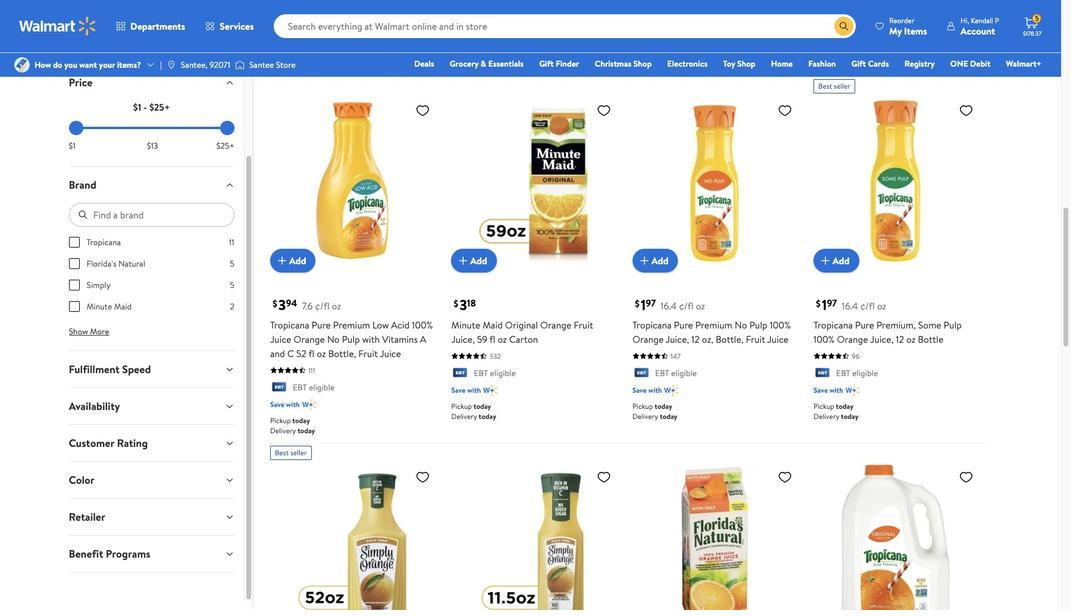 Task type: vqa. For each thing, say whether or not it's contained in the screenshot.
"Rating"
yes



Task type: describe. For each thing, give the bounding box(es) containing it.
52
[[296, 347, 307, 360]]

santee store
[[250, 59, 296, 71]]

and
[[270, 347, 285, 360]]

toy shop
[[724, 58, 756, 70]]

pure for $ 1 97 16.4 ¢/fl oz tropicana pure premium, some pulp 100% orange juice, 12 oz bottle
[[856, 319, 875, 332]]

your
[[99, 59, 115, 71]]

add to favorites list, florida's natural orange juice with pulp 52 oz image
[[779, 470, 793, 485]]

show more
[[69, 326, 109, 338]]

hi,
[[961, 15, 970, 25]]

carton
[[510, 333, 539, 346]]

want
[[79, 59, 97, 71]]

$ for $ 3 18
[[454, 297, 459, 310]]

147
[[671, 351, 681, 361]]

orange inside minute maid original orange fruit juice, 59 fl oz carton
[[541, 319, 572, 332]]

florida's natural
[[87, 258, 145, 270]]

items?
[[117, 59, 141, 71]]

tropicana pure premium 100% orange juice original no pulp 128 fl oz jug image
[[814, 465, 979, 611]]

¢/fl for $ 3 94 7.6 ¢/fl oz tropicana pure premium low acid 100% juice orange no pulp with vitamins a and c 52 fl oz bottle, fruit juice
[[315, 300, 330, 313]]

essentials
[[489, 58, 524, 70]]

brand button
[[59, 167, 244, 203]]

price button
[[59, 64, 244, 101]]

pure for $ 3 94 7.6 ¢/fl oz tropicana pure premium low acid 100% juice orange no pulp with vitamins a and c 52 fl oz bottle, fruit juice
[[312, 319, 331, 332]]

toy shop link
[[718, 57, 761, 70]]

tropicana pure premium, some pulp 100% orange juice, 12 oz bottle image
[[814, 99, 979, 263]]

how
[[35, 59, 51, 71]]

add to favorites list, tropicana pure premium, some pulp 100% orange juice, 12 oz bottle image
[[960, 103, 974, 118]]

walmart plus image down 111
[[302, 399, 316, 411]]

departments button
[[106, 12, 195, 41]]

debit
[[971, 58, 991, 70]]

color
[[69, 473, 95, 488]]

11
[[229, 236, 235, 248]]

gift cards link
[[847, 57, 895, 70]]

oz,
[[702, 333, 714, 346]]

$1 - $25+
[[133, 101, 170, 114]]

fruit inside $ 1 97 16.4 ¢/fl oz tropicana pure premium no pulp 100% orange juice, 12 oz, bottle, fruit juice
[[746, 333, 766, 346]]

tropicana for $ 1 97 16.4 ¢/fl oz tropicana pure premium no pulp 100% orange juice, 12 oz, bottle, fruit juice
[[633, 319, 672, 332]]

5 inside 5 $178.37
[[1036, 13, 1040, 23]]

no inside '$ 3 94 7.6 ¢/fl oz tropicana pure premium low acid 100% juice orange no pulp with vitamins a and c 52 fl oz bottle, fruit juice'
[[327, 333, 340, 346]]

1 vertical spatial best
[[275, 448, 289, 458]]

simply non gmo vitamin c no pulp orange juice, 11.5 fl oz bottle image
[[452, 465, 616, 611]]

availability tab
[[59, 388, 244, 425]]

one debit link
[[946, 57, 997, 70]]

customer rating button
[[59, 425, 244, 462]]

minute maid
[[87, 301, 132, 313]]

oz right 52
[[317, 347, 326, 360]]

items
[[905, 24, 928, 37]]

clear search field text image
[[821, 21, 830, 31]]

fulfillment speed button
[[59, 351, 244, 388]]

maid for minute maid original orange fruit juice, 59 fl oz carton
[[483, 319, 503, 332]]

fruit inside '$ 3 94 7.6 ¢/fl oz tropicana pure premium low acid 100% juice orange no pulp with vitamins a and c 52 fl oz bottle, fruit juice'
[[359, 347, 378, 360]]

$25 range field
[[69, 127, 235, 129]]

1 vertical spatial seller
[[291, 448, 307, 458]]

search icon image
[[840, 21, 849, 31]]

benefit programs
[[69, 547, 151, 562]]

add to favorites list, tropicana pure premium 100% orange juice original no pulp 128 fl oz jug image
[[960, 470, 974, 485]]

color tab
[[59, 462, 244, 499]]

100% for $ 3 94 7.6 ¢/fl oz tropicana pure premium low acid 100% juice orange no pulp with vitamins a and c 52 fl oz bottle, fruit juice
[[412, 319, 433, 332]]

registry link
[[900, 57, 941, 70]]

$13
[[147, 140, 158, 152]]

how do you want your items?
[[35, 59, 141, 71]]

availability
[[69, 399, 120, 414]]

store
[[276, 59, 296, 71]]

show more button
[[59, 322, 119, 341]]

deals
[[415, 58, 434, 70]]

minute maid original orange fruit juice, 59 fl oz carton image
[[452, 99, 616, 263]]

oz left bottle
[[907, 333, 916, 346]]

add to favorites list, tropicana pure premium low acid 100% juice orange no pulp with vitamins a and c 52 fl oz bottle, fruit juice image
[[416, 103, 430, 118]]

pulp for $ 1 97 16.4 ¢/fl oz tropicana pure premium no pulp 100% orange juice, 12 oz, bottle, fruit juice
[[750, 319, 768, 332]]

minute for minute maid
[[87, 301, 112, 313]]

add button for $ 3 94 7.6 ¢/fl oz tropicana pure premium low acid 100% juice orange no pulp with vitamins a and c 52 fl oz bottle, fruit juice
[[270, 249, 316, 273]]

add button for $ 1 97 16.4 ¢/fl oz tropicana pure premium no pulp 100% orange juice, 12 oz, bottle, fruit juice
[[633, 249, 679, 273]]

services button
[[195, 12, 264, 41]]

 image for santee, 92071
[[167, 60, 176, 70]]

111
[[308, 366, 315, 376]]

price tab
[[59, 64, 244, 101]]

tropicana inside brand group
[[87, 236, 121, 248]]

add to cart image for 7.6 ¢/fl oz
[[275, 254, 289, 268]]

0 vertical spatial best
[[819, 81, 833, 91]]

simply non gmo orange juice no pulp, 52 fl oz bottle image
[[270, 465, 435, 611]]

fashion
[[809, 58, 837, 70]]

programs
[[106, 547, 151, 562]]

account
[[961, 24, 996, 37]]

tropicana for $ 1 97 16.4 ¢/fl oz tropicana pure premium, some pulp 100% orange juice, 12 oz bottle
[[814, 319, 853, 332]]

juice, for $ 1 97 16.4 ¢/fl oz tropicana pure premium no pulp 100% orange juice, 12 oz, bottle, fruit juice
[[666, 333, 690, 346]]

12 for $ 1 97 16.4 ¢/fl oz tropicana pure premium, some pulp 100% orange juice, 12 oz bottle
[[897, 333, 905, 346]]

christmas
[[595, 58, 632, 70]]

2 add button from the left
[[452, 249, 497, 273]]

santee, 92071
[[181, 59, 230, 71]]

a
[[420, 333, 427, 346]]

fl inside minute maid original orange fruit juice, 59 fl oz carton
[[490, 333, 496, 346]]

Search search field
[[274, 14, 857, 38]]

1 vertical spatial $25+
[[216, 140, 235, 152]]

more
[[90, 326, 109, 338]]

3 for $ 3 18
[[460, 295, 467, 315]]

18
[[467, 297, 476, 310]]

customer
[[69, 436, 114, 451]]

santee
[[250, 59, 274, 71]]

walmart plus image down search icon
[[846, 32, 860, 44]]

7.6
[[302, 300, 313, 313]]

16.4 for $ 1 97 16.4 ¢/fl oz tropicana pure premium no pulp 100% orange juice, 12 oz, bottle, fruit juice
[[661, 300, 677, 313]]

one debit
[[951, 58, 991, 70]]

original
[[505, 319, 538, 332]]

grocery & essentials link
[[445, 57, 529, 70]]

add to cart image
[[638, 254, 652, 268]]

$ for $ 1 97 16.4 ¢/fl oz tropicana pure premium, some pulp 100% orange juice, 12 oz bottle
[[817, 297, 821, 310]]

home link
[[766, 57, 799, 70]]

$ for $ 1 97 16.4 ¢/fl oz tropicana pure premium no pulp 100% orange juice, 12 oz, bottle, fruit juice
[[635, 297, 640, 310]]

fl inside '$ 3 94 7.6 ¢/fl oz tropicana pure premium low acid 100% juice orange no pulp with vitamins a and c 52 fl oz bottle, fruit juice'
[[309, 347, 315, 360]]

gift for gift cards
[[852, 58, 867, 70]]

$ 1 97 16.4 ¢/fl oz tropicana pure premium, some pulp 100% orange juice, 12 oz bottle
[[814, 295, 963, 346]]

show
[[69, 326, 88, 338]]

electronics link
[[662, 57, 714, 70]]

acid
[[391, 319, 410, 332]]

florida's
[[87, 258, 117, 270]]

0 horizontal spatial juice
[[270, 333, 292, 346]]

simply
[[87, 279, 111, 291]]

ebt eligible down 332
[[474, 367, 516, 379]]

speed
[[122, 362, 151, 377]]

juice, inside minute maid original orange fruit juice, 59 fl oz carton
[[452, 333, 475, 346]]

tropicana pure premium no pulp 100% orange juice, 12 oz, bottle, fruit juice image
[[633, 99, 798, 263]]

oz inside minute maid original orange fruit juice, 59 fl oz carton
[[498, 333, 507, 346]]

fruit inside minute maid original orange fruit juice, 59 fl oz carton
[[574, 319, 594, 332]]

benefit programs button
[[59, 536, 244, 572]]

1 for $ 1 97 16.4 ¢/fl oz tropicana pure premium no pulp 100% orange juice, 12 oz, bottle, fruit juice
[[641, 295, 646, 315]]

12 for $ 1 97 16.4 ¢/fl oz tropicana pure premium no pulp 100% orange juice, 12 oz, bottle, fruit juice
[[692, 333, 700, 346]]

add to favorites list, tropicana pure premium no pulp 100% orange juice, 12 oz, bottle, fruit juice image
[[779, 103, 793, 118]]

one
[[951, 58, 969, 70]]

2 add from the left
[[471, 254, 488, 267]]

$1 range field
[[69, 127, 235, 129]]

kendall
[[972, 15, 994, 25]]

cards
[[869, 58, 890, 70]]

reorder my items
[[890, 15, 928, 37]]



Task type: locate. For each thing, give the bounding box(es) containing it.
0 horizontal spatial minute
[[87, 301, 112, 313]]

2 premium from the left
[[696, 319, 733, 332]]

¢/fl for $ 1 97 16.4 ¢/fl oz tropicana pure premium no pulp 100% orange juice, 12 oz, bottle, fruit juice
[[680, 300, 694, 313]]

16.4 inside $ 1 97 16.4 ¢/fl oz tropicana pure premium no pulp 100% orange juice, 12 oz, bottle, fruit juice
[[661, 300, 677, 313]]

$ 1 97 16.4 ¢/fl oz tropicana pure premium no pulp 100% orange juice, 12 oz, bottle, fruit juice
[[633, 295, 791, 346]]

tropicana up the 147 in the right bottom of the page
[[633, 319, 672, 332]]

add to cart image for 3
[[456, 254, 471, 268]]

oz
[[332, 300, 341, 313], [696, 300, 706, 313], [878, 300, 887, 313], [498, 333, 507, 346], [907, 333, 916, 346], [317, 347, 326, 360]]

florida's natural orange juice with pulp 52 oz image
[[633, 465, 798, 611]]

2 horizontal spatial juice,
[[871, 333, 894, 346]]

1 add button from the left
[[270, 249, 316, 273]]

$1 for $1
[[69, 140, 76, 152]]

minute down simply
[[87, 301, 112, 313]]

¢/fl inside $ 1 97 16.4 ¢/fl oz tropicana pure premium no pulp 100% orange juice, 12 oz, bottle, fruit juice
[[680, 300, 694, 313]]

fruit
[[574, 319, 594, 332], [746, 333, 766, 346], [359, 347, 378, 360]]

$ for $ 3 94 7.6 ¢/fl oz tropicana pure premium low acid 100% juice orange no pulp with vitamins a and c 52 fl oz bottle, fruit juice
[[273, 297, 277, 310]]

minute for minute maid original orange fruit juice, 59 fl oz carton
[[452, 319, 481, 332]]

1 vertical spatial fl
[[309, 347, 315, 360]]

christmas shop
[[595, 58, 652, 70]]

1 horizontal spatial 97
[[828, 297, 838, 310]]

pickup today delivery today
[[452, 35, 497, 55], [270, 49, 315, 69], [633, 49, 678, 69], [814, 49, 859, 69], [452, 402, 497, 422], [633, 402, 678, 422], [814, 402, 859, 422], [270, 416, 315, 436]]

2 12 from the left
[[897, 333, 905, 346]]

12 inside $ 1 97 16.4 ¢/fl oz tropicana pure premium, some pulp 100% orange juice, 12 oz bottle
[[897, 333, 905, 346]]

3 add to cart image from the left
[[819, 254, 833, 268]]

today
[[474, 35, 492, 45], [479, 45, 497, 55], [293, 49, 310, 59], [655, 49, 673, 59], [837, 49, 854, 59], [298, 59, 315, 69], [660, 59, 678, 69], [842, 59, 859, 69], [474, 402, 492, 412], [655, 402, 673, 412], [837, 402, 854, 412], [479, 412, 497, 422], [660, 412, 678, 422], [842, 412, 859, 422], [293, 416, 310, 426], [298, 426, 315, 436]]

shop right toy
[[738, 58, 756, 70]]

1 horizontal spatial minute
[[452, 319, 481, 332]]

3 add from the left
[[652, 254, 669, 267]]

delivery
[[452, 45, 477, 55], [270, 59, 296, 69], [633, 59, 659, 69], [814, 59, 840, 69], [452, 412, 477, 422], [633, 412, 659, 422], [814, 412, 840, 422], [270, 426, 296, 436]]

fashion link
[[804, 57, 842, 70]]

1 horizontal spatial 3
[[460, 295, 467, 315]]

pure inside '$ 3 94 7.6 ¢/fl oz tropicana pure premium low acid 100% juice orange no pulp with vitamins a and c 52 fl oz bottle, fruit juice'
[[312, 319, 331, 332]]

gift left finder at right
[[540, 58, 554, 70]]

rating
[[117, 436, 148, 451]]

1 $ from the left
[[273, 297, 277, 310]]

2 shop from the left
[[738, 58, 756, 70]]

with inside '$ 3 94 7.6 ¢/fl oz tropicana pure premium low acid 100% juice orange no pulp with vitamins a and c 52 fl oz bottle, fruit juice'
[[363, 333, 380, 346]]

shop inside 'link'
[[634, 58, 652, 70]]

ebt eligible down 96
[[837, 367, 879, 379]]

1 3 from the left
[[279, 295, 286, 315]]

color button
[[59, 462, 244, 499]]

1 horizontal spatial add to cart image
[[456, 254, 471, 268]]

&
[[481, 58, 487, 70]]

1 vertical spatial no
[[327, 333, 340, 346]]

best
[[819, 81, 833, 91], [275, 448, 289, 458]]

1 vertical spatial maid
[[483, 319, 503, 332]]

0 horizontal spatial juice,
[[452, 333, 475, 346]]

5 for simply
[[230, 279, 235, 291]]

natural
[[118, 258, 145, 270]]

ebt image
[[452, 1, 470, 13], [270, 16, 288, 28], [633, 368, 651, 380], [270, 382, 288, 394]]

1 add to cart image from the left
[[275, 254, 289, 268]]

1 horizontal spatial seller
[[834, 81, 851, 91]]

walmart+
[[1007, 58, 1042, 70]]

1 pure from the left
[[312, 319, 331, 332]]

shop for toy shop
[[738, 58, 756, 70]]

bottle, inside '$ 3 94 7.6 ¢/fl oz tropicana pure premium low acid 100% juice orange no pulp with vitamins a and c 52 fl oz bottle, fruit juice'
[[328, 347, 356, 360]]

2 97 from the left
[[828, 297, 838, 310]]

None checkbox
[[69, 237, 80, 248], [69, 301, 80, 312], [69, 237, 80, 248], [69, 301, 80, 312]]

0 horizontal spatial 97
[[646, 297, 656, 310]]

2 horizontal spatial juice
[[768, 333, 789, 346]]

Find a brand search field
[[69, 203, 235, 227]]

premium,
[[877, 319, 917, 332]]

pulp for $ 1 97 16.4 ¢/fl oz tropicana pure premium, some pulp 100% orange juice, 12 oz bottle
[[944, 319, 963, 332]]

benefit
[[69, 547, 103, 562]]

2 gift from the left
[[852, 58, 867, 70]]

$178.37
[[1024, 29, 1042, 38]]

0 horizontal spatial seller
[[291, 448, 307, 458]]

16.4 up the 147 in the right bottom of the page
[[661, 300, 677, 313]]

$ 3 18
[[454, 295, 476, 315]]

premium up oz,
[[696, 319, 733, 332]]

$1 up brand on the top left of page
[[69, 140, 76, 152]]

0 horizontal spatial 3
[[279, 295, 286, 315]]

1 horizontal spatial ¢/fl
[[680, 300, 694, 313]]

1 12 from the left
[[692, 333, 700, 346]]

add for $ 3 94 7.6 ¢/fl oz tropicana pure premium low acid 100% juice orange no pulp with vitamins a and c 52 fl oz bottle, fruit juice
[[289, 254, 306, 267]]

97 for $ 1 97 16.4 ¢/fl oz tropicana pure premium, some pulp 100% orange juice, 12 oz bottle
[[828, 297, 838, 310]]

2 1 from the left
[[823, 295, 828, 315]]

bottle, right 52
[[328, 347, 356, 360]]

$ inside $ 1 97 16.4 ¢/fl oz tropicana pure premium, some pulp 100% orange juice, 12 oz bottle
[[817, 297, 821, 310]]

fulfillment speed tab
[[59, 351, 244, 388]]

0 horizontal spatial 100%
[[412, 319, 433, 332]]

save
[[452, 19, 466, 29], [270, 33, 285, 43], [633, 33, 647, 43], [814, 33, 829, 43], [452, 385, 466, 396], [633, 385, 647, 396], [814, 385, 829, 396], [270, 400, 285, 410]]

5
[[1036, 13, 1040, 23], [230, 258, 235, 270], [230, 279, 235, 291]]

2 horizontal spatial add to cart image
[[819, 254, 833, 268]]

2 horizontal spatial pure
[[856, 319, 875, 332]]

1 vertical spatial best seller
[[275, 448, 307, 458]]

0 horizontal spatial no
[[327, 333, 340, 346]]

0 horizontal spatial best
[[275, 448, 289, 458]]

oz right 7.6
[[332, 300, 341, 313]]

retailer tab
[[59, 499, 244, 535]]

3 inside '$ 3 94 7.6 ¢/fl oz tropicana pure premium low acid 100% juice orange no pulp with vitamins a and c 52 fl oz bottle, fruit juice'
[[279, 295, 286, 315]]

walmart plus image down 96
[[846, 385, 860, 397]]

orange inside '$ 3 94 7.6 ¢/fl oz tropicana pure premium low acid 100% juice orange no pulp with vitamins a and c 52 fl oz bottle, fruit juice'
[[294, 333, 325, 346]]

0 horizontal spatial add to cart image
[[275, 254, 289, 268]]

100% inside $ 1 97 16.4 ¢/fl oz tropicana pure premium, some pulp 100% orange juice, 12 oz bottle
[[814, 333, 835, 346]]

pure inside $ 1 97 16.4 ¢/fl oz tropicana pure premium, some pulp 100% orange juice, 12 oz bottle
[[856, 319, 875, 332]]

1 shop from the left
[[634, 58, 652, 70]]

3 for $ 3 94 7.6 ¢/fl oz tropicana pure premium low acid 100% juice orange no pulp with vitamins a and c 52 fl oz bottle, fruit juice
[[279, 295, 286, 315]]

1 horizontal spatial best
[[819, 81, 833, 91]]

97 inside $ 1 97 16.4 ¢/fl oz tropicana pure premium no pulp 100% orange juice, 12 oz, bottle, fruit juice
[[646, 297, 656, 310]]

None checkbox
[[69, 259, 80, 269], [69, 280, 80, 291], [69, 259, 80, 269], [69, 280, 80, 291]]

p
[[996, 15, 1000, 25]]

1 inside $ 1 97 16.4 ¢/fl oz tropicana pure premium no pulp 100% orange juice, 12 oz, bottle, fruit juice
[[641, 295, 646, 315]]

0 vertical spatial best seller
[[819, 81, 851, 91]]

5 $178.37
[[1024, 13, 1042, 38]]

1 gift from the left
[[540, 58, 554, 70]]

do
[[53, 59, 62, 71]]

5 up 2
[[230, 279, 235, 291]]

$ inside $ 1 97 16.4 ¢/fl oz tropicana pure premium no pulp 100% orange juice, 12 oz, bottle, fruit juice
[[635, 297, 640, 310]]

$ 3 94 7.6 ¢/fl oz tropicana pure premium low acid 100% juice orange no pulp with vitamins a and c 52 fl oz bottle, fruit juice
[[270, 295, 433, 360]]

minute inside minute maid original orange fruit juice, 59 fl oz carton
[[452, 319, 481, 332]]

0 horizontal spatial $1
[[69, 140, 76, 152]]

1 horizontal spatial maid
[[483, 319, 503, 332]]

maid
[[114, 301, 132, 313], [483, 319, 503, 332]]

customer rating tab
[[59, 425, 244, 462]]

premium inside '$ 3 94 7.6 ¢/fl oz tropicana pure premium low acid 100% juice orange no pulp with vitamins a and c 52 fl oz bottle, fruit juice'
[[333, 319, 370, 332]]

hi, kendall p account
[[961, 15, 1000, 37]]

pulp inside $ 1 97 16.4 ¢/fl oz tropicana pure premium no pulp 100% orange juice, 12 oz, bottle, fruit juice
[[750, 319, 768, 332]]

1 vertical spatial fruit
[[746, 333, 766, 346]]

pulp inside '$ 3 94 7.6 ¢/fl oz tropicana pure premium low acid 100% juice orange no pulp with vitamins a and c 52 fl oz bottle, fruit juice'
[[342, 333, 360, 346]]

customer rating
[[69, 436, 148, 451]]

shop right christmas
[[634, 58, 652, 70]]

3 ¢/fl from the left
[[861, 300, 875, 313]]

add to cart image
[[275, 254, 289, 268], [456, 254, 471, 268], [819, 254, 833, 268]]

0 vertical spatial $25+
[[149, 101, 170, 114]]

pure up the 147 in the right bottom of the page
[[674, 319, 694, 332]]

0 horizontal spatial fruit
[[359, 347, 378, 360]]

3 juice, from the left
[[871, 333, 894, 346]]

4 add from the left
[[833, 254, 850, 267]]

premium inside $ 1 97 16.4 ¢/fl oz tropicana pure premium no pulp 100% orange juice, 12 oz, bottle, fruit juice
[[696, 319, 733, 332]]

1 vertical spatial minute
[[452, 319, 481, 332]]

3 pure from the left
[[856, 319, 875, 332]]

1
[[641, 295, 646, 315], [823, 295, 828, 315]]

premium
[[333, 319, 370, 332], [696, 319, 733, 332]]

1 horizontal spatial best seller
[[819, 81, 851, 91]]

 image
[[235, 59, 245, 71], [167, 60, 176, 70]]

$1 for $1 - $25+
[[133, 101, 141, 114]]

add to favorites list, simply non gmo vitamin c no pulp orange juice, 11.5 fl oz bottle image
[[597, 470, 612, 485]]

ebt eligible down the 147 in the right bottom of the page
[[656, 367, 697, 379]]

4 add button from the left
[[814, 249, 860, 273]]

|
[[160, 59, 162, 71]]

home
[[772, 58, 793, 70]]

deals link
[[409, 57, 440, 70]]

2 vertical spatial fruit
[[359, 347, 378, 360]]

retailer button
[[59, 499, 244, 535]]

92071
[[210, 59, 230, 71]]

100% for $ 1 97 16.4 ¢/fl oz tropicana pure premium, some pulp 100% orange juice, 12 oz bottle
[[814, 333, 835, 346]]

96
[[852, 351, 860, 361]]

registry
[[905, 58, 936, 70]]

0 vertical spatial $1
[[133, 101, 141, 114]]

pure for $ 1 97 16.4 ¢/fl oz tropicana pure premium no pulp 100% orange juice, 12 oz, bottle, fruit juice
[[674, 319, 694, 332]]

fulfillment
[[69, 362, 120, 377]]

 image for santee store
[[235, 59, 245, 71]]

brand tab
[[59, 167, 244, 203]]

juice, inside $ 1 97 16.4 ¢/fl oz tropicana pure premium, some pulp 100% orange juice, 12 oz bottle
[[871, 333, 894, 346]]

walmart+ link
[[1001, 57, 1048, 70]]

3 add button from the left
[[633, 249, 679, 273]]

gift
[[540, 58, 554, 70], [852, 58, 867, 70]]

1 horizontal spatial juice,
[[666, 333, 690, 346]]

0 vertical spatial seller
[[834, 81, 851, 91]]

add to cart image for 16.4 ¢/fl oz
[[819, 254, 833, 268]]

0 vertical spatial no
[[735, 319, 748, 332]]

¢/fl inside $ 1 97 16.4 ¢/fl oz tropicana pure premium, some pulp 100% orange juice, 12 oz bottle
[[861, 300, 875, 313]]

0 horizontal spatial  image
[[167, 60, 176, 70]]

12 left oz,
[[692, 333, 700, 346]]

12 inside $ 1 97 16.4 ¢/fl oz tropicana pure premium no pulp 100% orange juice, 12 oz, bottle, fruit juice
[[692, 333, 700, 346]]

add button for $ 1 97 16.4 ¢/fl oz tropicana pure premium, some pulp 100% orange juice, 12 oz bottle
[[814, 249, 860, 273]]

2 pure from the left
[[674, 319, 694, 332]]

 image right 92071
[[235, 59, 245, 71]]

1 vertical spatial $1
[[69, 140, 76, 152]]

100% inside '$ 3 94 7.6 ¢/fl oz tropicana pure premium low acid 100% juice orange no pulp with vitamins a and c 52 fl oz bottle, fruit juice'
[[412, 319, 433, 332]]

1 vertical spatial 5
[[230, 258, 235, 270]]

fl
[[490, 333, 496, 346], [309, 347, 315, 360]]

ebt eligible down 111
[[293, 382, 335, 394]]

0 horizontal spatial ¢/fl
[[315, 300, 330, 313]]

eligible
[[490, 1, 516, 13], [309, 15, 335, 27], [672, 15, 697, 27], [853, 15, 879, 27], [490, 367, 516, 379], [672, 367, 697, 379], [853, 367, 879, 379], [309, 382, 335, 394]]

0 horizontal spatial 12
[[692, 333, 700, 346]]

2 ¢/fl from the left
[[680, 300, 694, 313]]

1 inside $ 1 97 16.4 ¢/fl oz tropicana pure premium, some pulp 100% orange juice, 12 oz bottle
[[823, 295, 828, 315]]

no
[[735, 319, 748, 332], [327, 333, 340, 346]]

ebt eligible up store
[[293, 15, 335, 27]]

1 horizontal spatial premium
[[696, 319, 733, 332]]

12 down premium,
[[897, 333, 905, 346]]

100% inside $ 1 97 16.4 ¢/fl oz tropicana pure premium no pulp 100% orange juice, 12 oz, bottle, fruit juice
[[770, 319, 791, 332]]

$ inside '$ 3 94 7.6 ¢/fl oz tropicana pure premium low acid 100% juice orange no pulp with vitamins a and c 52 fl oz bottle, fruit juice'
[[273, 297, 277, 310]]

tropicana for $ 3 94 7.6 ¢/fl oz tropicana pure premium low acid 100% juice orange no pulp with vitamins a and c 52 fl oz bottle, fruit juice
[[270, 319, 310, 332]]

ebt eligible up electronics link
[[656, 15, 697, 27]]

1 horizontal spatial 16.4
[[843, 300, 859, 313]]

2 horizontal spatial fruit
[[746, 333, 766, 346]]

brand group
[[69, 236, 235, 322]]

1 horizontal spatial no
[[735, 319, 748, 332]]

0 horizontal spatial pulp
[[342, 333, 360, 346]]

no inside $ 1 97 16.4 ¢/fl oz tropicana pure premium no pulp 100% orange juice, 12 oz, bottle, fruit juice
[[735, 319, 748, 332]]

1 add from the left
[[289, 254, 306, 267]]

1 for $ 1 97 16.4 ¢/fl oz tropicana pure premium, some pulp 100% orange juice, 12 oz bottle
[[823, 295, 828, 315]]

juice, for $ 1 97 16.4 ¢/fl oz tropicana pure premium, some pulp 100% orange juice, 12 oz bottle
[[871, 333, 894, 346]]

0 horizontal spatial shop
[[634, 58, 652, 70]]

97
[[646, 297, 656, 310], [828, 297, 838, 310]]

1 horizontal spatial juice
[[380, 347, 401, 360]]

0 vertical spatial minute
[[87, 301, 112, 313]]

2 horizontal spatial ¢/fl
[[861, 300, 875, 313]]

fl right 59
[[490, 333, 496, 346]]

1 horizontal spatial $1
[[133, 101, 141, 114]]

0 vertical spatial bottle,
[[716, 333, 744, 346]]

bottle, inside $ 1 97 16.4 ¢/fl oz tropicana pure premium no pulp 100% orange juice, 12 oz, bottle, fruit juice
[[716, 333, 744, 346]]

best seller
[[819, 81, 851, 91], [275, 448, 307, 458]]

you
[[64, 59, 77, 71]]

tropicana up 96
[[814, 319, 853, 332]]

4 $ from the left
[[817, 297, 821, 310]]

reorder
[[890, 15, 915, 25]]

5 up $178.37
[[1036, 13, 1040, 23]]

pulp inside $ 1 97 16.4 ¢/fl oz tropicana pure premium, some pulp 100% orange juice, 12 oz bottle
[[944, 319, 963, 332]]

santee,
[[181, 59, 208, 71]]

oz inside $ 1 97 16.4 ¢/fl oz tropicana pure premium no pulp 100% orange juice, 12 oz, bottle, fruit juice
[[696, 300, 706, 313]]

tropicana inside $ 1 97 16.4 ¢/fl oz tropicana pure premium, some pulp 100% orange juice, 12 oz bottle
[[814, 319, 853, 332]]

tropicana pure premium low acid 100% juice orange no pulp with vitamins a and c 52 fl oz bottle, fruit juice image
[[270, 99, 435, 263]]

97 for $ 1 97 16.4 ¢/fl oz tropicana pure premium no pulp 100% orange juice, 12 oz, bottle, fruit juice
[[646, 297, 656, 310]]

1 16.4 from the left
[[661, 300, 677, 313]]

1 horizontal spatial 1
[[823, 295, 828, 315]]

$
[[273, 297, 277, 310], [454, 297, 459, 310], [635, 297, 640, 310], [817, 297, 821, 310]]

59
[[477, 333, 488, 346]]

ebt eligible up grocery & essentials
[[474, 1, 516, 13]]

services
[[220, 20, 254, 33]]

premium for 3
[[333, 319, 370, 332]]

 image right |
[[167, 60, 176, 70]]

1 1 from the left
[[641, 295, 646, 315]]

gift finder link
[[534, 57, 585, 70]]

juice, inside $ 1 97 16.4 ¢/fl oz tropicana pure premium no pulp 100% orange juice, 12 oz, bottle, fruit juice
[[666, 333, 690, 346]]

juice inside $ 1 97 16.4 ¢/fl oz tropicana pure premium no pulp 100% orange juice, 12 oz, bottle, fruit juice
[[768, 333, 789, 346]]

0 vertical spatial fl
[[490, 333, 496, 346]]

97 inside $ 1 97 16.4 ¢/fl oz tropicana pure premium, some pulp 100% orange juice, 12 oz bottle
[[828, 297, 838, 310]]

orange inside $ 1 97 16.4 ¢/fl oz tropicana pure premium no pulp 100% orange juice, 12 oz, bottle, fruit juice
[[633, 333, 664, 346]]

tropicana inside $ 1 97 16.4 ¢/fl oz tropicana pure premium no pulp 100% orange juice, 12 oz, bottle, fruit juice
[[633, 319, 672, 332]]

2 3 from the left
[[460, 295, 467, 315]]

ebt eligible right clear search field text image at top
[[837, 15, 879, 27]]

1 horizontal spatial fruit
[[574, 319, 594, 332]]

1 horizontal spatial pulp
[[750, 319, 768, 332]]

1 vertical spatial bottle,
[[328, 347, 356, 360]]

16.4 inside $ 1 97 16.4 ¢/fl oz tropicana pure premium, some pulp 100% orange juice, 12 oz bottle
[[843, 300, 859, 313]]

2 juice, from the left
[[666, 333, 690, 346]]

0 horizontal spatial 16.4
[[661, 300, 677, 313]]

grocery & essentials
[[450, 58, 524, 70]]

maid for minute maid
[[114, 301, 132, 313]]

0 horizontal spatial gift
[[540, 58, 554, 70]]

bottle,
[[716, 333, 744, 346], [328, 347, 356, 360]]

finder
[[556, 58, 580, 70]]

2 16.4 from the left
[[843, 300, 859, 313]]

gift left cards
[[852, 58, 867, 70]]

juice, up the 147 in the right bottom of the page
[[666, 333, 690, 346]]

2 $ from the left
[[454, 297, 459, 310]]

pure left premium,
[[856, 319, 875, 332]]

add to favorites list, minute maid original orange fruit juice, 59 fl oz carton image
[[597, 103, 612, 118]]

$1
[[133, 101, 141, 114], [69, 140, 76, 152]]

332
[[490, 351, 501, 361]]

retailer
[[69, 510, 105, 525]]

grocery
[[450, 58, 479, 70]]

oz up oz,
[[696, 300, 706, 313]]

gift for gift finder
[[540, 58, 554, 70]]

benefit programs tab
[[59, 536, 244, 572]]

tropicana down 94
[[270, 319, 310, 332]]

my
[[890, 24, 903, 37]]

5 down the 11
[[230, 258, 235, 270]]

0 vertical spatial 5
[[1036, 13, 1040, 23]]

0 horizontal spatial best seller
[[275, 448, 307, 458]]

walmart plus image
[[302, 32, 316, 44], [665, 32, 679, 44], [484, 385, 498, 397], [665, 385, 679, 397]]

tropicana inside '$ 3 94 7.6 ¢/fl oz tropicana pure premium low acid 100% juice orange no pulp with vitamins a and c 52 fl oz bottle, fruit juice'
[[270, 319, 310, 332]]

gift finder
[[540, 58, 580, 70]]

minute inside brand group
[[87, 301, 112, 313]]

$1 left the "-"
[[133, 101, 141, 114]]

availability button
[[59, 388, 244, 425]]

$ inside $ 3 18
[[454, 297, 459, 310]]

1 horizontal spatial $25+
[[216, 140, 235, 152]]

add for $ 1 97 16.4 ¢/fl oz tropicana pure premium no pulp 100% orange juice, 12 oz, bottle, fruit juice
[[652, 254, 669, 267]]

0 horizontal spatial fl
[[309, 347, 315, 360]]

 image
[[14, 57, 30, 73]]

1 horizontal spatial 12
[[897, 333, 905, 346]]

1 juice, from the left
[[452, 333, 475, 346]]

100%
[[412, 319, 433, 332], [770, 319, 791, 332], [814, 333, 835, 346]]

0 horizontal spatial 1
[[641, 295, 646, 315]]

1 horizontal spatial 100%
[[770, 319, 791, 332]]

electronics
[[668, 58, 708, 70]]

1 horizontal spatial pure
[[674, 319, 694, 332]]

0 horizontal spatial premium
[[333, 319, 370, 332]]

2 vertical spatial 5
[[230, 279, 235, 291]]

94
[[286, 297, 297, 310]]

premium for 1
[[696, 319, 733, 332]]

price
[[69, 75, 93, 90]]

16.4 for $ 1 97 16.4 ¢/fl oz tropicana pure premium, some pulp 100% orange juice, 12 oz bottle
[[843, 300, 859, 313]]

1 horizontal spatial shop
[[738, 58, 756, 70]]

walmart image
[[19, 17, 96, 36]]

add to favorites list, simply non gmo orange juice no pulp, 52 fl oz bottle image
[[416, 470, 430, 485]]

1 horizontal spatial fl
[[490, 333, 496, 346]]

juice, down premium,
[[871, 333, 894, 346]]

ebt image
[[633, 16, 651, 28], [814, 16, 832, 28], [452, 368, 470, 380], [814, 368, 832, 380]]

fl right 52
[[309, 347, 315, 360]]

minute down $ 3 18
[[452, 319, 481, 332]]

1 97 from the left
[[646, 297, 656, 310]]

walmart plus image up grocery & essentials
[[484, 18, 498, 30]]

2
[[230, 301, 235, 313]]

bottle, right oz,
[[716, 333, 744, 346]]

add for $ 1 97 16.4 ¢/fl oz tropicana pure premium, some pulp 100% orange juice, 12 oz bottle
[[833, 254, 850, 267]]

0 horizontal spatial bottle,
[[328, 347, 356, 360]]

shop for christmas shop
[[634, 58, 652, 70]]

pure inside $ 1 97 16.4 ¢/fl oz tropicana pure premium no pulp 100% orange juice, 12 oz, bottle, fruit juice
[[674, 319, 694, 332]]

Walmart Site-Wide search field
[[274, 14, 857, 38]]

1 horizontal spatial bottle,
[[716, 333, 744, 346]]

1 ¢/fl from the left
[[315, 300, 330, 313]]

2 horizontal spatial pulp
[[944, 319, 963, 332]]

0 horizontal spatial pure
[[312, 319, 331, 332]]

maid inside minute maid original orange fruit juice, 59 fl oz carton
[[483, 319, 503, 332]]

2 horizontal spatial 100%
[[814, 333, 835, 346]]

tropicana up florida's
[[87, 236, 121, 248]]

0 vertical spatial maid
[[114, 301, 132, 313]]

gift cards
[[852, 58, 890, 70]]

1 horizontal spatial gift
[[852, 58, 867, 70]]

2 add to cart image from the left
[[456, 254, 471, 268]]

minute
[[87, 301, 112, 313], [452, 319, 481, 332]]

16.4 up 96
[[843, 300, 859, 313]]

oz up 332
[[498, 333, 507, 346]]

-
[[144, 101, 147, 114]]

maid inside brand group
[[114, 301, 132, 313]]

1 horizontal spatial  image
[[235, 59, 245, 71]]

3 $ from the left
[[635, 297, 640, 310]]

¢/fl for $ 1 97 16.4 ¢/fl oz tropicana pure premium, some pulp 100% orange juice, 12 oz bottle
[[861, 300, 875, 313]]

premium left low
[[333, 319, 370, 332]]

orange inside $ 1 97 16.4 ¢/fl oz tropicana pure premium, some pulp 100% orange juice, 12 oz bottle
[[838, 333, 869, 346]]

pure down 7.6
[[312, 319, 331, 332]]

walmart plus image
[[484, 18, 498, 30], [846, 32, 860, 44], [846, 385, 860, 397], [302, 399, 316, 411]]

brand
[[69, 177, 96, 192]]

0 vertical spatial fruit
[[574, 319, 594, 332]]

low
[[373, 319, 389, 332]]

pulp
[[750, 319, 768, 332], [944, 319, 963, 332], [342, 333, 360, 346]]

0 horizontal spatial $25+
[[149, 101, 170, 114]]

100% for $ 1 97 16.4 ¢/fl oz tropicana pure premium no pulp 100% orange juice, 12 oz, bottle, fruit juice
[[770, 319, 791, 332]]

¢/fl inside '$ 3 94 7.6 ¢/fl oz tropicana pure premium low acid 100% juice orange no pulp with vitamins a and c 52 fl oz bottle, fruit juice'
[[315, 300, 330, 313]]

0 horizontal spatial maid
[[114, 301, 132, 313]]

juice, left 59
[[452, 333, 475, 346]]

1 premium from the left
[[333, 319, 370, 332]]

oz up premium,
[[878, 300, 887, 313]]

5 for florida's natural
[[230, 258, 235, 270]]



